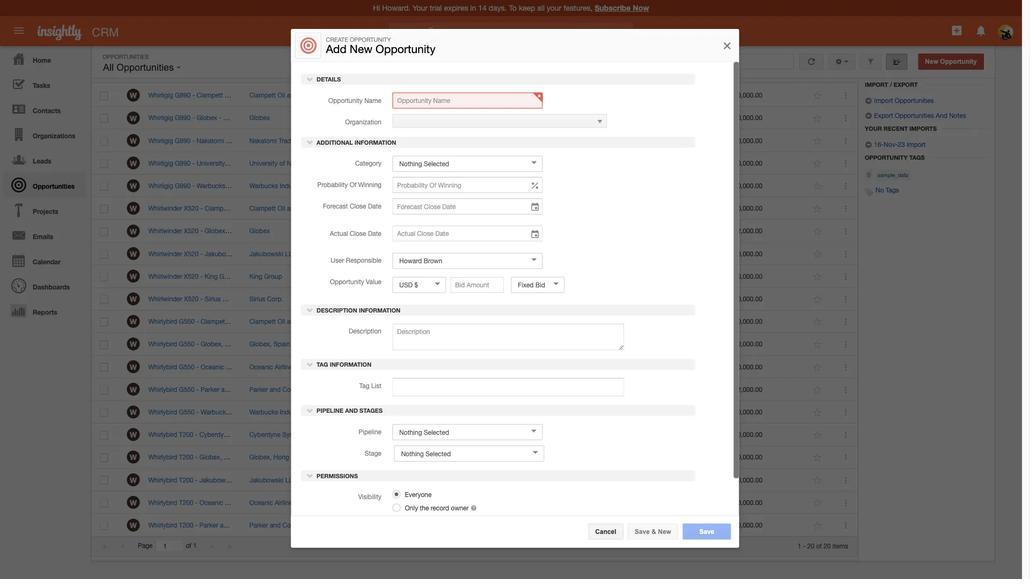 Task type: describe. For each thing, give the bounding box(es) containing it.
now
[[633, 3, 649, 12]]

globex, spain link
[[249, 341, 290, 348]]

1 w row from the top
[[92, 84, 858, 107]]

visibility
[[358, 493, 381, 501]]

usd for whirlybird t200 - oceanic airlines - mark sakda
[[712, 499, 725, 507]]

recent
[[884, 125, 908, 132]]

2 vertical spatial import
[[907, 141, 926, 148]]

w link for whirligig g990 - clampett oil and gas, singapore - aaron lang
[[127, 89, 140, 102]]

all opportunities button
[[100, 60, 184, 76]]

0 horizontal spatial export
[[875, 112, 893, 119]]

19 w row from the top
[[92, 492, 858, 515]]

15 w row from the top
[[92, 401, 858, 424]]

w link for whirligig g990 - warbucks industries - roger mills
[[127, 179, 140, 192]]

usd for whirlybird g550 - oceanic airlines - mark sakda
[[712, 363, 725, 371]]

whirlybird g550 - warbucks industries - roger mills link
[[148, 409, 303, 416]]

oil left aaron
[[278, 92, 285, 99]]

stage
[[365, 449, 381, 457]]

g550 for parker
[[179, 386, 195, 393]]

usd $‎450,000.00 cell
[[704, 130, 805, 152]]

whirlwinder x520 - sirius corp. - tina martin link
[[148, 295, 282, 303]]

2 20 from the left
[[824, 542, 831, 550]]

$‎420,000.00
[[727, 499, 763, 507]]

howard for usd $‎322,000.00
[[611, 386, 633, 393]]

g990 for clampett
[[175, 92, 191, 99]]

and up reyes
[[287, 318, 298, 326]]

whirligig for whirligig g990 - clampett oil and gas, singapore - aaron lang
[[148, 92, 173, 99]]

whirlwinder x520 - clampett oil and gas, uk - nicholas flores
[[148, 205, 330, 212]]

of left items
[[817, 542, 822, 550]]

home link
[[3, 46, 86, 71]]

usd $‎100,000.00 cell
[[704, 424, 805, 447]]

barbara
[[253, 477, 276, 484]]

2 university from the left
[[249, 159, 278, 167]]

usd for whirlwinder x520 - globex - albert lee
[[712, 227, 725, 235]]

oil up reyes
[[278, 318, 285, 326]]

brown for usd $‎322,000.00
[[635, 386, 654, 393]]

w link for whirlwinder x520 - jakubowski llc - jason castillo
[[127, 247, 140, 260]]

globex, up whirlybird g550 - oceanic airlines - mark sakda
[[201, 341, 223, 348]]

usd $‎500,000.00 cell for 16-nov-23
[[704, 243, 805, 265]]

clampett oil and gas, uk link
[[249, 205, 324, 212]]

jason
[[259, 250, 276, 258]]

save & new button
[[628, 524, 679, 540]]

industries up nicholas
[[280, 182, 308, 190]]

2 nakatomi from the left
[[249, 137, 277, 144]]

globex link for whirligig g990 - globex - albert lee
[[249, 114, 270, 122]]

parker down the whirlybird t200 - oceanic airlines - mark sakda
[[200, 522, 218, 529]]

1 northumbria from the left
[[234, 159, 270, 167]]

clampett left aaron
[[249, 92, 276, 99]]

import opportunities link
[[865, 97, 934, 104]]

nakatomi trading corp.
[[249, 137, 318, 144]]

0 vertical spatial information
[[354, 139, 396, 146]]

5 w row from the top
[[92, 175, 858, 198]]

3 w row from the top
[[92, 130, 858, 152]]

nichols
[[283, 522, 304, 529]]

of down the whirligig g990 - nakatomi trading corp. - samantha wright
[[227, 159, 232, 167]]

nakatomi trading corp. link
[[249, 137, 318, 144]]

samantha
[[271, 137, 300, 144]]

2 gas from the left
[[300, 318, 311, 326]]

follow image for usd $‎150,000.00
[[813, 453, 823, 463]]

refresh list image
[[807, 58, 817, 65]]

subscribe now link
[[595, 3, 649, 12]]

actual close date
[[330, 229, 381, 237]]

all link
[[389, 23, 422, 42]]

and up whirlybird g550 - warbucks industries - roger mills link
[[221, 386, 232, 393]]

opportunities link
[[3, 172, 86, 198]]

9 w row from the top
[[92, 265, 858, 288]]

t200 for parker
[[179, 522, 193, 529]]

8 w row from the top
[[92, 243, 858, 265]]

subscribe
[[595, 3, 631, 12]]

23-nov-23 cell
[[530, 356, 602, 379]]

organizations link
[[3, 122, 86, 147]]

globex, hong kong
[[249, 454, 306, 461]]

row containing opportunity name
[[92, 63, 858, 83]]

g990 for nakatomi
[[175, 137, 191, 144]]

lisa
[[268, 386, 280, 393]]

follow image for usd $‎270,000.00
[[813, 295, 823, 305]]

import opportunities
[[873, 97, 934, 104]]

2 trading from the left
[[279, 137, 300, 144]]

category
[[355, 159, 381, 167]]

globex, up barbara
[[249, 454, 272, 461]]

g550 for clampett
[[179, 318, 195, 326]]

thomas
[[278, 454, 301, 461]]

corp. down chevron down icon
[[313, 318, 329, 326]]

sample_data link
[[876, 170, 911, 181]]

whirlwinder x520 - jakubowski llc - jason castillo
[[148, 250, 299, 258]]

2 spain from the left
[[274, 341, 290, 348]]

2 king from the left
[[249, 273, 262, 280]]

tags
[[910, 154, 925, 161]]

0 vertical spatial and
[[936, 112, 948, 119]]

calendar
[[33, 258, 61, 266]]

1 king from the left
[[205, 273, 218, 280]]

2 uk from the left
[[315, 205, 324, 212]]

16 w row from the top
[[92, 424, 858, 447]]

$‎500,000.00 for 16-nov-23
[[727, 250, 763, 258]]

2 cyberdyne from the left
[[249, 431, 281, 439]]

company right lisa on the left bottom of page
[[283, 386, 310, 393]]

jakubowski up king group link
[[249, 250, 284, 258]]

reyes
[[277, 341, 295, 348]]

x520 for globex
[[184, 227, 199, 235]]

23-nov-23
[[538, 363, 569, 371]]

jakubowski llc for barbara
[[249, 477, 297, 484]]

0 vertical spatial export
[[894, 81, 918, 88]]

stages
[[359, 407, 382, 414]]

w for whirlybird g550 - globex, spain - katherine reyes
[[130, 340, 137, 349]]

parker right lisa on the left bottom of page
[[281, 386, 300, 393]]

1 systems from the left
[[233, 431, 257, 439]]

1 nakatomi from the left
[[197, 137, 224, 144]]

follow image for usd $‎100,000.00
[[813, 430, 823, 441]]

terry
[[263, 454, 276, 461]]

contacts
[[33, 107, 61, 114]]

Search this list... text field
[[674, 54, 794, 70]]

whirlybird for whirlybird t200 - parker and company -maria nichols
[[148, 522, 177, 529]]

16-dec-23 cell for globex
[[530, 220, 602, 243]]

globex up the whirligig g990 - nakatomi trading corp. - samantha wright
[[197, 114, 217, 122]]

follow image for usd $‎180,000.00
[[813, 113, 823, 124]]

and left flores
[[287, 205, 298, 212]]

warbucks down paula
[[249, 182, 278, 190]]

corp. up oliver
[[302, 137, 318, 144]]

16- for whirlwinder x520 - globex - albert lee
[[538, 227, 548, 235]]

parker and company for maria
[[249, 522, 310, 529]]

2 group from the left
[[264, 273, 282, 280]]

follow image for usd $‎450,000.00
[[813, 136, 823, 146]]

$‎180,000.00 for globex, spain
[[727, 341, 763, 348]]

oceanic down whirlybird t200 - jakubowski llc - barbara lane
[[200, 499, 223, 507]]

usd $‎120,000.00 cell
[[704, 401, 805, 424]]

2 northumbria from the left
[[287, 159, 323, 167]]

0 vertical spatial all
[[400, 28, 408, 36]]

whirligig g990 - globex - albert lee globex
[[148, 114, 270, 122]]

navigation containing home
[[0, 46, 86, 324]]

warbucks industries link for whirlybird g550 - warbucks industries - roger mills
[[249, 409, 308, 416]]

2 systems from the left
[[282, 431, 307, 439]]

airlines up 'whirlybird g550 - parker and company - lisa parker' link
[[226, 363, 247, 371]]

howard for usd $‎480,000.00
[[611, 318, 633, 326]]

contacts link
[[3, 97, 86, 122]]

2 1 from the left
[[798, 542, 802, 550]]

w for whirlwinder x520 - jakubowski llc - jason castillo
[[130, 250, 137, 258]]

llc down thomas
[[285, 477, 297, 484]]

king group
[[249, 273, 282, 280]]

whirlybird t200 - globex, hong kong - terry thomas link
[[148, 454, 307, 461]]

oliver
[[294, 159, 311, 167]]

and down tina
[[238, 318, 249, 326]]

user responsible inside add new opportunity dialog
[[331, 256, 381, 264]]

gomez
[[301, 431, 322, 439]]

forecast inside row
[[538, 69, 565, 77]]

parker and company link for maria
[[249, 522, 310, 529]]

university of northumbria
[[249, 159, 323, 167]]

$‎430,000.00
[[727, 522, 763, 529]]

oil up whirligig g990 - globex - albert lee globex
[[225, 92, 233, 99]]

clampett up whirligig g990 - globex - albert lee globex
[[197, 92, 223, 99]]

opportunity name inside row
[[148, 69, 204, 77]]

1 gas from the left
[[251, 318, 263, 326]]

w link for whirlybird t200 - oceanic airlines - mark sakda
[[127, 497, 140, 509]]

1 uk from the left
[[270, 205, 279, 212]]

only the record owner
[[405, 504, 470, 512]]

date field image for forecast close date
[[530, 202, 540, 212]]

and left lang at the left top of page
[[287, 92, 298, 99]]

1 university from the left
[[197, 159, 225, 167]]

1 20 from the left
[[808, 542, 815, 550]]

information for tag list
[[330, 361, 371, 368]]

clampett down sirius corp. link
[[249, 318, 276, 326]]

$‎100,000.00
[[727, 431, 763, 439]]

parker left nichols
[[249, 522, 268, 529]]

w for whirlwinder x520 - sirius corp. - tina martin
[[130, 295, 137, 304]]

company left maria
[[233, 522, 261, 529]]

usd $‎110,000.00
[[712, 159, 763, 167]]

show sidebar image
[[893, 58, 901, 65]]

organization inside row
[[249, 69, 288, 77]]

Actual Close Date text field
[[392, 226, 543, 242]]

usd $‎322,000.00
[[712, 386, 763, 393]]

w link for whirlwinder x520 - sirius corp. - tina martin
[[127, 293, 140, 306]]

castillo
[[278, 250, 299, 258]]

whirlwinder x520 - globex - albert lee
[[148, 227, 261, 235]]

emails
[[33, 233, 53, 240]]

globex, up whirlybird t200 - jakubowski llc - barbara lane
[[200, 454, 222, 461]]

name inside add new opportunity dialog
[[364, 96, 381, 104]]

usd $‎332,000.00
[[712, 227, 763, 235]]

king group link
[[249, 273, 282, 280]]

usd for whirlybird g550 - globex, spain - katherine reyes
[[712, 341, 725, 348]]

/
[[890, 81, 892, 88]]

2 hong from the left
[[274, 454, 289, 461]]

x520 for jakubowski
[[184, 250, 199, 258]]

21-nov-23 cell for usd $‎120,000.00
[[530, 401, 602, 424]]

usd $‎450,000.00
[[712, 137, 763, 144]]

usd for whirlybird g550 - parker and company - lisa parker
[[712, 386, 725, 393]]

industries up whirlybird t200 - cyberdyne systems corp. - nicole gomez link
[[231, 409, 259, 416]]

23 for whirligig g990 - warbucks industries - roger mills
[[562, 182, 569, 190]]

and up whirligig g990 - globex - albert lee globex
[[234, 92, 245, 99]]

nicholas
[[285, 205, 310, 212]]

6 w row from the top
[[92, 198, 858, 220]]

16- for whirlwinder x520 - clampett oil and gas, uk - nicholas flores
[[538, 205, 548, 212]]

usd $‎480,000.00 cell
[[704, 311, 805, 333]]

corp. down the chen
[[267, 295, 283, 303]]

industries up nicole
[[280, 409, 308, 416]]

usd $‎150,000.00
[[712, 454, 763, 461]]

1 singapore from the left
[[262, 92, 292, 99]]

nov- for usd $‎100,000.00
[[548, 431, 562, 439]]

jakubowski down terry
[[249, 477, 284, 484]]

16-dec-23 cell for clampett oil and gas, uk
[[530, 198, 602, 220]]

leads link
[[3, 147, 86, 172]]

and left nichols
[[270, 522, 281, 529]]

3 chevron down image from the top
[[306, 361, 314, 368]]

Description text field
[[392, 324, 624, 350]]

corp. left tina
[[223, 295, 239, 303]]

company right maria
[[283, 522, 310, 529]]

airlines up whirlybird t200 - parker and company -maria nichols link
[[225, 499, 246, 507]]

usd $‎322,000.00 cell
[[704, 379, 805, 401]]

w link for whirligig g990 - globex - albert lee
[[127, 112, 140, 124]]

of
[[349, 181, 356, 188]]

oil up whirlybird g550 - globex, spain - katherine reyes link
[[229, 318, 237, 326]]

whirlybird for whirlybird t200 - cyberdyne systems corp. - nicole gomez
[[148, 431, 177, 439]]

mills for whirlybird g550 - warbucks industries - roger mills
[[285, 409, 298, 416]]

import for import / export
[[865, 81, 889, 88]]

1 vertical spatial katherine
[[248, 341, 275, 348]]

percent field image
[[530, 180, 540, 191]]

18 w row from the top
[[92, 469, 858, 492]]

oil down "whirligig g990 - warbucks industries - roger mills" link
[[233, 205, 241, 212]]

16-dec-23 for clampett oil and gas, uk
[[538, 205, 569, 212]]

oceanic airlines for whirlybird t200 - oceanic airlines - mark sakda
[[249, 499, 296, 507]]

opportunities inside navigation
[[33, 182, 75, 190]]

brown for usd $‎450,000.00
[[635, 137, 654, 144]]

corp. up globex, spain "link" in the bottom left of the page
[[264, 318, 281, 326]]

globex up jason on the top left
[[249, 227, 270, 235]]

tags
[[886, 187, 899, 194]]

7 w row from the top
[[92, 220, 858, 243]]

12 w row from the top
[[92, 333, 858, 356]]

clampett down whirligig g990 - warbucks industries - roger mills
[[205, 205, 231, 212]]

Opportunity Name text field
[[392, 92, 543, 108]]

new opportunity link
[[919, 54, 984, 70]]

dec- for clampett oil and gas corp.
[[548, 318, 562, 326]]

leads
[[33, 157, 51, 165]]

15- for usd $‎180,000.00
[[538, 114, 548, 122]]

1 spain from the left
[[225, 341, 241, 348]]

1 vertical spatial new
[[925, 58, 939, 65]]

brown for usd $‎500,000.00
[[635, 477, 654, 484]]

10 w row from the top
[[92, 288, 858, 311]]

w for whirligig g990 - globex - albert lee
[[130, 114, 137, 123]]

w link for whirlwinder x520 - clampett oil and gas, uk - nicholas flores
[[127, 202, 140, 215]]

corp. up terry
[[259, 431, 275, 439]]

whirlwinder x520 - clampett oil and gas, uk - nicholas flores link
[[148, 205, 335, 212]]

t200 for oceanic
[[179, 499, 193, 507]]

2 singapore from the left
[[315, 92, 344, 99]]

16- for whirligig g990 - nakatomi trading corp. - samantha wright
[[538, 137, 548, 144]]

whirlwinder for whirlwinder x520 - globex - albert lee
[[148, 227, 182, 235]]

responsible inside row
[[626, 69, 664, 77]]

import / export
[[865, 81, 918, 88]]

2 w row from the top
[[92, 107, 858, 130]]

airlines down reyes
[[275, 363, 296, 371]]

row group containing w
[[92, 84, 858, 537]]

2 sirius from the left
[[249, 295, 265, 303]]

the
[[420, 504, 429, 512]]

probability
[[317, 181, 348, 188]]

whirligig g990 - nakatomi trading corp. - samantha wright link
[[148, 137, 326, 144]]

home
[[33, 56, 51, 64]]

x520 for clampett
[[184, 205, 199, 212]]

howard brown link for usd $‎430,000.00
[[611, 522, 654, 529]]

usd $‎380,000.00 cell
[[704, 265, 805, 288]]

w for whirlybird g550 - warbucks industries - roger mills
[[130, 408, 137, 417]]

clampett left nicholas
[[249, 205, 276, 212]]

23 for whirlybird t200 - globex, hong kong - terry thomas
[[562, 454, 569, 461]]

parker up whirlybird g550 - warbucks industries - roger mills link
[[249, 386, 268, 393]]

17 w row from the top
[[92, 447, 858, 469]]

oceanic down globex, spain "link" in the bottom left of the page
[[249, 363, 273, 371]]

2 usd from the top
[[712, 114, 725, 122]]

14 w row from the top
[[92, 379, 858, 401]]

w for whirlybird t200 - cyberdyne systems corp. - nicole gomez
[[130, 431, 137, 440]]

and down whirlybird t200 - oceanic airlines - mark sakda "link"
[[220, 522, 231, 529]]

pipeline inside row
[[350, 69, 374, 77]]

20 w row from the top
[[92, 515, 858, 537]]

1 1 from the left
[[193, 542, 197, 550]]

chen
[[260, 273, 276, 280]]

howard brown for usd $‎180,000.00
[[611, 341, 654, 348]]

of down the whirlybird t200 - parker and company -maria nichols
[[186, 542, 191, 550]]

usd $‎190,000.00 cell
[[704, 356, 805, 379]]

globex, hong kong link
[[249, 454, 306, 461]]

&
[[652, 528, 656, 536]]

howard brown link for usd $‎190,000.00
[[611, 363, 654, 371]]

16-nov-23 for usd $‎110,000.00
[[538, 159, 569, 167]]

w link for whirlwinder x520 - king group - chris chen
[[127, 270, 140, 283]]

cancel
[[595, 528, 617, 536]]

23 for whirligig g990 - university of northumbria - paula oliver
[[562, 159, 569, 167]]

warbucks down whirligig g990 - university of northumbria - paula oliver
[[197, 182, 225, 190]]

4 w row from the top
[[92, 152, 858, 175]]

value inside row
[[749, 69, 766, 77]]

permissions
[[315, 473, 358, 480]]

usd $‎430,000.00 cell
[[704, 515, 805, 537]]

oceanic down barbara
[[249, 499, 273, 507]]

warbucks down whirlybird g550 - parker and company - lisa parker in the bottom left of the page
[[201, 409, 229, 416]]

details
[[315, 75, 341, 82]]

16- for whirligig g990 - clampett oil and gas, singapore - aaron lang
[[538, 92, 548, 99]]

$‎190,000.00
[[727, 363, 763, 371]]

whirlybird g550 - clampett oil and gas corp. - katherine warren
[[148, 318, 336, 326]]

1 trading from the left
[[226, 137, 247, 144]]

w for whirlwinder x520 - globex - albert lee
[[130, 227, 137, 236]]

1 cyberdyne from the left
[[200, 431, 231, 439]]

2 kong from the left
[[291, 454, 306, 461]]

16-dec-23 for clampett oil and gas corp.
[[538, 318, 569, 326]]

sirius corp.
[[249, 295, 283, 303]]

5 chevron down image from the top
[[306, 472, 314, 480]]

airlines down lane
[[275, 499, 296, 507]]

1 sirius from the left
[[205, 295, 221, 303]]

usd for whirlwinder x520 - clampett oil and gas, uk - nicholas flores
[[712, 205, 725, 212]]

whirlybird g550 - warbucks industries - roger mills
[[148, 409, 298, 416]]

whirlybird g550 - parker and company - lisa parker
[[148, 386, 300, 393]]

16-dec-23 cell for warbucks industries
[[530, 175, 602, 198]]

whirlybird t200 - parker and company -maria nichols
[[148, 522, 304, 529]]

chevron down image for category
[[306, 138, 314, 146]]



Task type: vqa. For each thing, say whether or not it's contained in the screenshot.
howard brown related to USD $‎450,000.00
yes



Task type: locate. For each thing, give the bounding box(es) containing it.
3 follow image from the top
[[813, 249, 823, 259]]

whirlybird g550 - globex, spain - katherine reyes
[[148, 341, 295, 348]]

1 horizontal spatial trading
[[279, 137, 300, 144]]

clampett down whirlwinder x520 - sirius corp. - tina martin
[[201, 318, 227, 326]]

gas down chevron down icon
[[300, 318, 311, 326]]

organization inside add new opportunity dialog
[[345, 118, 381, 125]]

18 usd from the top
[[712, 477, 725, 484]]

recycle bin link
[[865, 68, 921, 77]]

usd $‎420,000.00 cell
[[704, 492, 805, 515]]

date field image for actual close date
[[530, 229, 540, 240]]

llc left jason on the top left
[[241, 250, 253, 258]]

forecast
[[538, 69, 565, 77], [323, 202, 348, 210]]

date for forecast close date text box at the top
[[368, 202, 381, 210]]

recycle
[[876, 68, 904, 75]]

whirlybird for whirlybird g550 - oceanic airlines - mark sakda
[[148, 363, 177, 371]]

globex up whirlwinder x520 - jakubowski llc - jason castillo
[[205, 227, 225, 235]]

1 vertical spatial close
[[350, 202, 366, 210]]

1 vertical spatial $‎180,000.00
[[727, 341, 763, 348]]

jakubowski up the whirlybird t200 - oceanic airlines - mark sakda
[[200, 477, 234, 484]]

1 usd $‎300,000.00 cell from the top
[[704, 84, 805, 107]]

howard brown for usd $‎500,000.00
[[611, 477, 654, 484]]

w link for whirlwinder x520 - globex - albert lee
[[127, 225, 140, 238]]

user inside add new opportunity dialog
[[331, 256, 344, 264]]

1 hong from the left
[[224, 454, 239, 461]]

1 vertical spatial information
[[359, 307, 400, 314]]

row group
[[92, 84, 858, 537]]

usd for whirligig g990 - warbucks industries - roger mills
[[712, 182, 725, 190]]

save
[[635, 528, 650, 536], [700, 528, 715, 536]]

w link for whirlybird g550 - globex, spain - katherine reyes
[[127, 338, 140, 351]]

probability of winning
[[317, 181, 381, 188]]

clampett oil and gas, singapore
[[249, 92, 344, 99]]

usd $‎200,000.00
[[712, 205, 763, 212]]

add new opportunity dialog
[[291, 29, 739, 548]]

opportunity value inside add new opportunity dialog
[[330, 278, 381, 285]]

14 w from the top
[[130, 385, 137, 394]]

1 vertical spatial usd $‎180,000.00
[[712, 341, 763, 348]]

$‎300,000.00 for clampett oil and gas, singapore
[[727, 92, 763, 99]]

16-nov-23 cell
[[530, 152, 602, 175], [530, 243, 602, 265], [530, 424, 602, 447]]

3 howard from the top
[[611, 341, 633, 348]]

g550 for globex,
[[179, 341, 195, 348]]

0 vertical spatial katherine
[[287, 318, 314, 326]]

usd $‎500,000.00 cell up '$‎420,000.00' at the bottom right of the page
[[704, 469, 805, 492]]

0 vertical spatial jakubowski llc
[[249, 250, 297, 258]]

0 horizontal spatial forecast close date
[[323, 202, 381, 210]]

parker and company down reyes
[[249, 386, 310, 393]]

16- for whirlybird t200 - jakubowski llc - barbara lane
[[538, 477, 548, 484]]

15- for usd $‎380,000.00
[[538, 273, 548, 280]]

whirligig g990 - clampett oil and gas, singapore - aaron lang
[[148, 92, 331, 99]]

23 for whirlwinder x520 - globex - albert lee
[[562, 227, 569, 235]]

1 horizontal spatial name
[[364, 96, 381, 104]]

13 usd from the top
[[712, 363, 725, 371]]

21-
[[538, 409, 548, 416], [538, 454, 548, 461]]

usd down search this list... text box
[[712, 92, 725, 99]]

usd $‎180,000.00 cell
[[704, 107, 805, 130], [704, 333, 805, 356]]

jakubowski llc link for barbara
[[249, 477, 297, 484]]

16-nov-23 cell for usd $‎110,000.00
[[530, 152, 602, 175]]

usd $‎180,000.00 for globex, spain
[[712, 341, 763, 348]]

1 parker and company from the top
[[249, 386, 310, 393]]

name inside row
[[186, 69, 204, 77]]

usd inside "cell"
[[712, 431, 725, 439]]

2 whirlwinder from the top
[[148, 227, 182, 235]]

3 howard brown from the top
[[611, 341, 654, 348]]

usd for whirlwinder x520 - sirius corp. - tina martin
[[712, 295, 725, 303]]

usd $‎300,000.00 cell up $‎200,000.00
[[704, 175, 805, 198]]

usd for whirligig g990 - nakatomi trading corp. - samantha wright
[[712, 137, 725, 144]]

forecast close date inside row
[[538, 69, 600, 77]]

1 oceanic airlines link from the top
[[249, 363, 296, 371]]

usd $‎190,000.00
[[712, 363, 763, 371]]

1 vertical spatial forecast
[[323, 202, 348, 210]]

1 21- from the top
[[538, 409, 548, 416]]

4 g550 from the top
[[179, 386, 195, 393]]

opportunity value inside row
[[711, 69, 766, 77]]

aaron
[[298, 92, 315, 99]]

16-dec-23 cell
[[530, 84, 602, 107], [530, 130, 602, 152], [530, 175, 602, 198], [530, 198, 602, 220], [530, 220, 602, 243], [530, 311, 602, 333], [530, 469, 602, 492]]

katherine left reyes
[[248, 341, 275, 348]]

oceanic
[[201, 363, 224, 371], [249, 363, 273, 371], [200, 499, 223, 507], [249, 499, 273, 507]]

t200 up whirlybird t200 - jakubowski llc - barbara lane
[[179, 454, 193, 461]]

value inside add new opportunity dialog
[[366, 278, 381, 285]]

1 horizontal spatial 1
[[798, 542, 802, 550]]

roger down paula
[[261, 182, 279, 190]]

1 vertical spatial organization
[[345, 118, 381, 125]]

usd $‎430,000.00
[[712, 522, 763, 529]]

dashboards link
[[3, 273, 86, 298]]

None checkbox
[[100, 92, 108, 100], [100, 114, 108, 123], [100, 137, 108, 146], [100, 160, 108, 168], [100, 182, 108, 191], [100, 228, 108, 236], [100, 273, 108, 281], [100, 318, 108, 327], [100, 341, 108, 349], [100, 409, 108, 417], [100, 454, 108, 463], [100, 522, 108, 531], [100, 92, 108, 100], [100, 114, 108, 123], [100, 137, 108, 146], [100, 160, 108, 168], [100, 182, 108, 191], [100, 228, 108, 236], [100, 273, 108, 281], [100, 318, 108, 327], [100, 341, 108, 349], [100, 409, 108, 417], [100, 454, 108, 463], [100, 522, 108, 531]]

usd $‎480,000.00
[[712, 318, 763, 326]]

0 vertical spatial name
[[186, 69, 204, 77]]

1 g550 from the top
[[179, 318, 195, 326]]

x520 for sirius
[[184, 295, 199, 303]]

description down description information at left bottom
[[349, 327, 381, 335]]

8 howard from the top
[[611, 522, 633, 529]]

8 howard brown from the top
[[611, 522, 654, 529]]

1 vertical spatial responsible
[[346, 256, 381, 264]]

albert down whirlwinder x520 - clampett oil and gas, uk - nicholas flores
[[232, 227, 249, 235]]

2 15-nov-23 cell from the top
[[530, 265, 602, 288]]

2 brown from the top
[[635, 318, 654, 326]]

1 whirlybird from the top
[[148, 318, 177, 326]]

0 vertical spatial 16-nov-23
[[538, 159, 569, 167]]

lee for whirligig g990 - globex - albert lee globex
[[242, 114, 253, 122]]

mark
[[253, 363, 268, 371], [252, 499, 267, 507]]

0 vertical spatial lee
[[242, 114, 253, 122]]

0 horizontal spatial spain
[[225, 341, 241, 348]]

w link for whirligig g990 - nakatomi trading corp. - samantha wright
[[127, 134, 140, 147]]

whirlybird t200 - globex, hong kong - terry thomas
[[148, 454, 301, 461]]

warbucks industries down paula
[[249, 182, 308, 190]]

no tags link
[[876, 187, 899, 194]]

warbucks industries
[[249, 182, 308, 190], [249, 409, 308, 416]]

pipeline down stages
[[359, 428, 381, 435]]

whirlybird g550 - parker and company - lisa parker link
[[148, 386, 305, 393]]

4 follow image from the top
[[813, 272, 823, 282]]

systems up thomas
[[282, 431, 307, 439]]

5 whirlybird from the top
[[148, 409, 177, 416]]

1 vertical spatial warbucks industries
[[249, 409, 308, 416]]

7 brown from the top
[[635, 477, 654, 484]]

3 16-dec-23 from the top
[[538, 182, 569, 190]]

w row
[[92, 84, 858, 107], [92, 107, 858, 130], [92, 130, 858, 152], [92, 152, 858, 175], [92, 175, 858, 198], [92, 198, 858, 220], [92, 220, 858, 243], [92, 243, 858, 265], [92, 265, 858, 288], [92, 288, 858, 311], [92, 311, 858, 333], [92, 333, 858, 356], [92, 356, 858, 379], [92, 379, 858, 401], [92, 401, 858, 424], [92, 424, 858, 447], [92, 447, 858, 469], [92, 469, 858, 492], [92, 492, 858, 515], [92, 515, 858, 537]]

sakda up maria
[[268, 499, 287, 507]]

6 follow image from the top
[[813, 317, 823, 327]]

usd left $‎150,000.00 on the bottom
[[712, 454, 725, 461]]

1 vertical spatial 15-
[[538, 273, 548, 280]]

usd $‎120,000.00
[[712, 409, 763, 416]]

2 vertical spatial 16-nov-23
[[538, 431, 569, 439]]

usd $‎500,000.00 down usd $‎150,000.00
[[712, 477, 763, 484]]

forecast inside add new opportunity dialog
[[323, 202, 348, 210]]

1 vertical spatial import
[[875, 97, 893, 104]]

1 horizontal spatial value
[[749, 69, 766, 77]]

follow image for usd $‎300,000.00
[[813, 91, 823, 101]]

0 horizontal spatial tag
[[316, 361, 328, 368]]

date inside row
[[586, 69, 600, 77]]

jakubowski up whirlwinder x520 - king group - chris chen link
[[205, 250, 239, 258]]

0 vertical spatial responsible
[[626, 69, 664, 77]]

jakubowski llc up the chen
[[249, 250, 297, 258]]

howard brown link for usd $‎180,000.00
[[611, 341, 654, 348]]

16-dec-23 cell for nakatomi trading corp.
[[530, 130, 602, 152]]

13 w from the top
[[130, 363, 137, 372]]

import up tags
[[907, 141, 926, 148]]

warbucks industries link for whirligig g990 - warbucks industries - roger mills
[[249, 182, 308, 190]]

$‎300,000.00
[[727, 92, 763, 99], [727, 182, 763, 190]]

2 globex link from the top
[[249, 227, 270, 235]]

w for whirlwinder x520 - clampett oil and gas, uk - nicholas flores
[[130, 204, 137, 213]]

usd $‎300,000.00 down search this list... text box
[[712, 92, 763, 99]]

whirlwinder for whirlwinder x520 - king group - chris chen
[[148, 273, 182, 280]]

$‎200,000.00
[[727, 205, 763, 212]]

usd $‎380,000.00
[[712, 273, 763, 280]]

15 w from the top
[[130, 408, 137, 417]]

user inside row
[[610, 69, 625, 77]]

subscribe now
[[595, 3, 649, 12]]

hong down whirlybird t200 - cyberdyne systems corp. - nicole gomez
[[224, 454, 239, 461]]

1 date field image from the top
[[530, 202, 540, 212]]

albert up the whirligig g990 - nakatomi trading corp. - samantha wright
[[223, 114, 240, 122]]

17 usd from the top
[[712, 454, 725, 461]]

Forecast Close Date text field
[[392, 198, 543, 215]]

kong
[[241, 454, 256, 461], [291, 454, 306, 461]]

6 whirlybird from the top
[[148, 431, 177, 439]]

user responsible inside row
[[610, 69, 664, 77]]

usd left the $‎110,000.00
[[712, 159, 725, 167]]

usd $‎332,000.00 cell
[[704, 220, 805, 243]]

5 howard brown link from the top
[[611, 386, 654, 393]]

row
[[92, 63, 858, 83]]

1 vertical spatial date
[[368, 202, 381, 210]]

reports link
[[3, 298, 86, 324]]

2 usd $‎300,000.00 from the top
[[712, 182, 763, 190]]

usd $‎200,000.00 cell
[[704, 198, 805, 220]]

name up additional information
[[364, 96, 381, 104]]

0 vertical spatial usd $‎500,000.00
[[712, 250, 763, 258]]

globex link for whirlwinder x520 - globex - albert lee
[[249, 227, 270, 235]]

0 vertical spatial date field image
[[530, 202, 540, 212]]

usd $‎300,000.00 for clampett oil and gas, singapore
[[712, 92, 763, 99]]

5 g990 from the top
[[175, 182, 191, 190]]

16-nov-23 import link
[[865, 141, 926, 148]]

17 w link from the top
[[127, 451, 140, 464]]

16-dec-23 cell for clampett oil and gas, singapore
[[530, 84, 602, 107]]

martin
[[259, 295, 277, 303]]

x520 up whirlwinder x520 - globex - albert lee
[[184, 205, 199, 212]]

16- for whirlwinder x520 - jakubowski llc - jason castillo
[[538, 250, 548, 258]]

howard brown link for usd $‎480,000.00
[[611, 318, 654, 326]]

1 vertical spatial usd $‎500,000.00
[[712, 477, 763, 484]]

1 horizontal spatial and
[[936, 112, 948, 119]]

whirlybird for whirlybird t200 - jakubowski llc - barbara lane
[[148, 477, 177, 484]]

mark for whirlybird g550 - oceanic airlines - mark sakda
[[253, 363, 268, 371]]

tag information
[[315, 361, 371, 368]]

0 vertical spatial jakubowski llc link
[[249, 250, 297, 258]]

1 vertical spatial roger
[[266, 409, 283, 416]]

4 howard brown link from the top
[[611, 363, 654, 371]]

0 vertical spatial globex link
[[249, 114, 270, 122]]

oceanic airlines link up lisa on the left bottom of page
[[249, 363, 296, 371]]

1 usd $‎180,000.00 cell from the top
[[704, 107, 805, 130]]

1 vertical spatial mark
[[252, 499, 267, 507]]

1 horizontal spatial uk
[[315, 205, 324, 212]]

Search all data.... text field
[[422, 22, 633, 42]]

0 horizontal spatial value
[[366, 278, 381, 285]]

tag
[[316, 361, 328, 368], [359, 382, 369, 389]]

g990 for warbucks
[[175, 182, 191, 190]]

0 horizontal spatial 1
[[193, 542, 197, 550]]

usd left $‎190,000.00
[[712, 363, 725, 371]]

1 vertical spatial 16-nov-23 cell
[[530, 243, 602, 265]]

0 vertical spatial 15-
[[538, 114, 548, 122]]

16-nov-23 for usd $‎500,000.00
[[538, 250, 569, 258]]

1 horizontal spatial cyberdyne
[[249, 431, 281, 439]]

emails link
[[3, 223, 86, 248]]

1 16-nov-23 cell from the top
[[530, 152, 602, 175]]

export opportunities and notes
[[873, 112, 967, 119]]

usd $‎500,000.00 up usd $‎380,000.00
[[712, 250, 763, 258]]

howard brown for usd $‎480,000.00
[[611, 318, 654, 326]]

1 t200 from the top
[[179, 431, 193, 439]]

maria
[[265, 522, 281, 529]]

$‎180,000.00 up $‎190,000.00
[[727, 341, 763, 348]]

1 vertical spatial albert
[[232, 227, 249, 235]]

$‎300,000.00 for warbucks industries
[[727, 182, 763, 190]]

cell
[[602, 84, 704, 107], [602, 107, 704, 130], [602, 152, 704, 175], [602, 175, 704, 198], [602, 198, 704, 220], [602, 220, 704, 243], [602, 243, 704, 265], [602, 265, 704, 288], [530, 288, 602, 311], [602, 288, 704, 311], [530, 333, 602, 356], [530, 379, 602, 401], [602, 424, 704, 447], [602, 447, 704, 469], [530, 492, 602, 515], [602, 492, 704, 515], [342, 515, 530, 537], [530, 515, 602, 537]]

None checkbox
[[100, 68, 108, 77], [100, 205, 108, 214], [100, 250, 108, 259], [100, 296, 108, 304], [100, 363, 108, 372], [100, 386, 108, 395], [100, 431, 108, 440], [100, 477, 108, 485], [100, 499, 108, 508], [100, 68, 108, 77], [100, 205, 108, 214], [100, 250, 108, 259], [100, 296, 108, 304], [100, 363, 108, 372], [100, 386, 108, 395], [100, 431, 108, 440], [100, 477, 108, 485], [100, 499, 108, 508]]

this record will only be visible to its creator and administrators. image
[[470, 504, 477, 512]]

close inside row
[[567, 69, 584, 77]]

1 horizontal spatial sirius
[[249, 295, 265, 303]]

0 vertical spatial parker and company
[[249, 386, 310, 393]]

globex, spain
[[249, 341, 290, 348]]

nov- for usd $‎120,000.00
[[548, 409, 562, 416]]

23 for whirlybird t200 - cyberdyne systems corp. - nicole gomez
[[562, 431, 569, 439]]

chris
[[244, 273, 259, 280]]

usd $‎270,000.00
[[712, 295, 763, 303]]

4 follow image from the top
[[813, 204, 823, 214]]

description up warren
[[316, 307, 357, 314]]

usd $‎500,000.00 cell
[[704, 243, 805, 265], [704, 469, 805, 492]]

chevron down image up aaron
[[306, 75, 314, 82]]

1 horizontal spatial 20
[[824, 542, 831, 550]]

4 t200 from the top
[[179, 499, 193, 507]]

15 usd from the top
[[712, 409, 725, 416]]

mark down globex, spain "link" in the bottom left of the page
[[253, 363, 268, 371]]

1 horizontal spatial northumbria
[[287, 159, 323, 167]]

1 horizontal spatial katherine
[[287, 318, 314, 326]]

7 whirlybird from the top
[[148, 454, 177, 461]]

1 15-nov-23 cell from the top
[[530, 107, 602, 130]]

1 parker and company link from the top
[[249, 386, 310, 393]]

11 follow image from the top
[[813, 498, 823, 509]]

1 vertical spatial 21-nov-23
[[538, 454, 569, 461]]

parker down whirlybird g550 - oceanic airlines - mark sakda
[[201, 386, 219, 393]]

import for import opportunities
[[875, 97, 893, 104]]

0 vertical spatial 21-nov-23
[[538, 409, 569, 416]]

oil left flores
[[278, 205, 285, 212]]

lane
[[278, 477, 292, 484]]

usd $‎150,000.00 cell
[[704, 447, 805, 469]]

responsible inside add new opportunity dialog
[[346, 256, 381, 264]]

t200 for cyberdyne
[[179, 431, 193, 439]]

whirligig g990 - clampett oil and gas, singapore - aaron lang link
[[148, 92, 336, 99]]

1 vertical spatial jakubowski llc link
[[249, 477, 297, 484]]

w for whirlybird t200 - globex, hong kong - terry thomas
[[130, 453, 137, 462]]

1 horizontal spatial group
[[264, 273, 282, 280]]

navigation
[[0, 46, 86, 324]]

corp.
[[249, 137, 265, 144], [302, 137, 318, 144], [223, 295, 239, 303], [267, 295, 283, 303], [264, 318, 281, 326], [313, 318, 329, 326], [259, 431, 275, 439], [309, 431, 325, 439]]

2 15-nov-23 from the top
[[538, 273, 569, 280]]

new inside create opportunity add new opportunity
[[350, 42, 373, 56]]

15-nov-23 cell for usd $‎380,000.00
[[530, 265, 602, 288]]

roger down lisa on the left bottom of page
[[266, 409, 283, 416]]

dashboards
[[33, 283, 70, 291]]

jakubowski llc link up the chen
[[249, 250, 297, 258]]

1 w from the top
[[130, 91, 137, 100]]

1 x520 from the top
[[184, 205, 199, 212]]

7 dec- from the top
[[548, 477, 562, 484]]

x520 up whirlwinder x520 - sirius corp. - tina martin
[[184, 273, 199, 280]]

1 vertical spatial export
[[875, 112, 893, 119]]

sakda for whirlybird t200 - oceanic airlines - mark sakda
[[268, 499, 287, 507]]

1 vertical spatial usd $‎500,000.00 cell
[[704, 469, 805, 492]]

mark for whirlybird t200 - oceanic airlines - mark sakda
[[252, 499, 267, 507]]

whirlwinder x520 - jakubowski llc - jason castillo link
[[148, 250, 304, 258]]

systems up whirlybird t200 - globex, hong kong - terry thomas link
[[233, 431, 257, 439]]

new inside button
[[658, 528, 672, 536]]

Probability Of Winning text field
[[392, 177, 543, 193]]

and
[[234, 92, 245, 99], [287, 92, 298, 99], [242, 205, 253, 212], [287, 205, 298, 212], [238, 318, 249, 326], [287, 318, 298, 326], [221, 386, 232, 393], [270, 386, 281, 393], [220, 522, 231, 529], [270, 522, 281, 529]]

usd $‎300,000.00 cell for clampett oil and gas, singapore
[[704, 84, 805, 107]]

w for whirlybird g550 - clampett oil and gas corp. - katherine warren
[[130, 317, 137, 326]]

chevron down image
[[306, 306, 314, 314]]

t200 for jakubowski
[[179, 477, 193, 484]]

date for actual close date text box
[[368, 229, 381, 237]]

follow image
[[813, 159, 823, 169], [813, 181, 823, 192], [813, 249, 823, 259], [813, 272, 823, 282], [813, 295, 823, 305], [813, 340, 823, 350], [813, 363, 823, 373], [813, 385, 823, 395], [813, 408, 823, 418], [813, 453, 823, 463], [813, 498, 823, 509]]

import down /
[[875, 97, 893, 104]]

$‎270,000.00
[[727, 295, 763, 303]]

name up whirligig g990 - globex - albert lee link on the top left
[[186, 69, 204, 77]]

0 horizontal spatial 20
[[808, 542, 815, 550]]

imports
[[910, 125, 937, 132]]

chevron down image left tag information
[[306, 361, 314, 368]]

11 w row from the top
[[92, 311, 858, 333]]

items
[[833, 542, 849, 550]]

1 group from the left
[[220, 273, 238, 280]]

lang
[[316, 92, 331, 99]]

1 vertical spatial name
[[364, 96, 381, 104]]

record
[[431, 504, 449, 512]]

16-nov-23 for usd $‎100,000.00
[[538, 431, 569, 439]]

new right show sidebar icon in the top right of the page
[[925, 58, 939, 65]]

whirligig
[[148, 92, 173, 99], [148, 114, 173, 122], [148, 137, 173, 144], [148, 159, 173, 167], [148, 182, 173, 190]]

2 oceanic airlines from the top
[[249, 499, 296, 507]]

w for whirlybird g550 - oceanic airlines - mark sakda
[[130, 363, 137, 372]]

whirlybird t200 - cyberdyne systems corp. - nicole gomez
[[148, 431, 322, 439]]

0 vertical spatial import
[[865, 81, 889, 88]]

corp. right nicole
[[309, 431, 325, 439]]

5 brown from the top
[[635, 386, 654, 393]]

1 vertical spatial mills
[[285, 409, 298, 416]]

create opportunity add new opportunity
[[326, 36, 436, 56]]

whirligig for whirligig g990 - university of northumbria - paula oliver
[[148, 159, 173, 167]]

usd $‎300,000.00 cell
[[704, 84, 805, 107], [704, 175, 805, 198]]

16-dec-23 for globex
[[538, 227, 569, 235]]

23 for whirlybird g550 - warbucks industries - roger mills
[[562, 409, 569, 416]]

lee up jason on the top left
[[250, 227, 261, 235]]

w link for whirlybird g550 - warbucks industries - roger mills
[[127, 406, 140, 419]]

oceanic down whirlybird g550 - globex, spain - katherine reyes
[[201, 363, 224, 371]]

0 vertical spatial 15-nov-23 cell
[[530, 107, 602, 130]]

0 vertical spatial oceanic airlines link
[[249, 363, 296, 371]]

16- for whirligig g990 - warbucks industries - roger mills
[[538, 182, 548, 190]]

all inside opportunities all opportunities
[[103, 62, 114, 73]]

2 $‎500,000.00 from the top
[[727, 477, 763, 484]]

import
[[865, 81, 889, 88], [875, 97, 893, 104], [907, 141, 926, 148]]

21-nov-23 cell
[[530, 401, 602, 424], [530, 447, 602, 469]]

1 horizontal spatial hong
[[274, 454, 289, 461]]

2 parker and company link from the top
[[249, 522, 310, 529]]

1
[[193, 542, 197, 550], [798, 542, 802, 550]]

16- for whirlybird t200 - cyberdyne systems corp. - nicole gomez
[[538, 431, 548, 439]]

usd $‎270,000.00 cell
[[704, 288, 805, 311]]

whirligig g990 - university of northumbria - paula oliver
[[148, 159, 311, 167]]

sakda for whirlybird g550 - oceanic airlines - mark sakda
[[270, 363, 288, 371]]

0 vertical spatial roger
[[261, 182, 279, 190]]

company left lisa on the left bottom of page
[[234, 386, 262, 393]]

1 horizontal spatial user responsible
[[610, 69, 664, 77]]

chevron down image
[[306, 75, 314, 82], [306, 138, 314, 146], [306, 361, 314, 368], [306, 407, 314, 414], [306, 472, 314, 480]]

1 horizontal spatial export
[[894, 81, 918, 88]]

0 vertical spatial date
[[586, 69, 600, 77]]

0 horizontal spatial university
[[197, 159, 225, 167]]

1 vertical spatial usd $‎180,000.00 cell
[[704, 333, 805, 356]]

0 vertical spatial $‎300,000.00
[[727, 92, 763, 99]]

parker and company link down reyes
[[249, 386, 310, 393]]

2 horizontal spatial new
[[925, 58, 939, 65]]

1 vertical spatial 16-nov-23
[[538, 250, 569, 258]]

0 vertical spatial forecast
[[538, 69, 565, 77]]

brown for usd $‎120,000.00
[[635, 409, 654, 416]]

follow image for usd $‎430,000.00
[[813, 521, 823, 531]]

4 chevron down image from the top
[[306, 407, 314, 414]]

cyberdyne down "whirlybird g550 - warbucks industries - roger mills"
[[200, 431, 231, 439]]

g550 down whirlwinder x520 - sirius corp. - tina martin
[[179, 318, 195, 326]]

1 vertical spatial tag
[[359, 382, 369, 389]]

industries up whirlwinder x520 - clampett oil and gas, uk - nicholas flores link at the top of page
[[227, 182, 255, 190]]

10 w from the top
[[130, 295, 137, 304]]

5 howard from the top
[[611, 386, 633, 393]]

and inside add new opportunity dialog
[[345, 407, 358, 414]]

2 whirlybird from the top
[[148, 341, 177, 348]]

howard for usd $‎120,000.00
[[611, 409, 633, 416]]

1 usd $‎500,000.00 from the top
[[712, 250, 763, 258]]

cyberdyne systems corp. link
[[249, 431, 325, 439]]

llc left barbara
[[235, 477, 247, 484]]

$‎300,000.00 up $‎200,000.00
[[727, 182, 763, 190]]

5 dec- from the top
[[548, 227, 562, 235]]

1 horizontal spatial king
[[249, 273, 262, 280]]

2 $‎300,000.00 from the top
[[727, 182, 763, 190]]

close image
[[722, 39, 733, 52]]

nicole
[[281, 431, 300, 439]]

opportunity name inside add new opportunity dialog
[[328, 96, 381, 104]]

sakda up lisa on the left bottom of page
[[270, 363, 288, 371]]

opportunities all opportunities
[[103, 53, 177, 73]]

uk left nicholas
[[270, 205, 279, 212]]

globex link up jason on the top left
[[249, 227, 270, 235]]

usd inside 'cell'
[[712, 205, 725, 212]]

cyberdyne up terry
[[249, 431, 281, 439]]

1 howard brown link from the top
[[611, 137, 654, 144]]

19 w from the top
[[130, 499, 137, 508]]

1 oceanic airlines from the top
[[249, 363, 296, 371]]

$‎500,000.00 for 16-dec-23
[[727, 477, 763, 484]]

list
[[371, 382, 381, 389]]

0 horizontal spatial northumbria
[[234, 159, 270, 167]]

15-nov-23 cell
[[530, 107, 602, 130], [530, 265, 602, 288]]

1 vertical spatial description
[[349, 327, 381, 335]]

usd $‎420,000.00
[[712, 499, 763, 507]]

6 brown from the top
[[635, 409, 654, 416]]

follow image
[[813, 91, 823, 101], [813, 113, 823, 124], [813, 136, 823, 146], [813, 204, 823, 214], [813, 227, 823, 237], [813, 317, 823, 327], [813, 430, 823, 441], [813, 476, 823, 486], [813, 521, 823, 531]]

usd $‎100,000.00
[[712, 431, 763, 439]]

chevron down image right lane
[[306, 472, 314, 480]]

add
[[326, 42, 347, 56]]

1 vertical spatial value
[[366, 278, 381, 285]]

dec- for nakatomi trading corp.
[[548, 137, 562, 144]]

1 vertical spatial oceanic airlines link
[[249, 499, 296, 507]]

11 w from the top
[[130, 317, 137, 326]]

1 warbucks industries from the top
[[249, 182, 308, 190]]

whirligig for whirligig g990 - warbucks industries - roger mills
[[148, 182, 173, 190]]

whirlybird t200 - cyberdyne systems corp. - nicole gomez link
[[148, 431, 327, 439]]

23 for whirlybird t200 - jakubowski llc - barbara lane
[[562, 477, 569, 484]]

usd $‎110,000.00 cell
[[704, 152, 805, 175]]

16 w from the top
[[130, 431, 137, 440]]

0 horizontal spatial gas
[[251, 318, 263, 326]]

warbucks down lisa on the left bottom of page
[[249, 409, 278, 416]]

t200 up the whirlybird t200 - oceanic airlines - mark sakda
[[179, 477, 193, 484]]

4 howard brown from the top
[[611, 363, 654, 371]]

and down globex, spain
[[270, 386, 281, 393]]

mills up clampett oil and gas, uk
[[281, 182, 294, 190]]

1 horizontal spatial forecast close date
[[538, 69, 600, 77]]

1 horizontal spatial spain
[[274, 341, 290, 348]]

2 parker and company from the top
[[249, 522, 310, 529]]

23-
[[538, 363, 548, 371]]

15-nov-23 for usd $‎180,000.00
[[538, 114, 569, 122]]

whirlybird t200 - jakubowski llc - barbara lane
[[148, 477, 292, 484]]

oil
[[225, 92, 233, 99], [278, 92, 285, 99], [233, 205, 241, 212], [278, 205, 285, 212], [229, 318, 237, 326], [278, 318, 285, 326]]

2 21-nov-23 from the top
[[538, 454, 569, 461]]

2 vertical spatial date
[[368, 229, 381, 237]]

0 horizontal spatial uk
[[270, 205, 279, 212]]

2 vertical spatial pipeline
[[359, 428, 381, 435]]

and down "whirligig g990 - warbucks industries - roger mills" link
[[242, 205, 253, 212]]

$‎380,000.00
[[727, 273, 763, 280]]

2 jakubowski llc link from the top
[[249, 477, 297, 484]]

16 w link from the top
[[127, 429, 140, 441]]

notifications image
[[975, 24, 988, 37]]

1 follow image from the top
[[813, 159, 823, 169]]

1 15-nov-23 from the top
[[538, 114, 569, 122]]

w link for whirlybird t200 - parker and company -maria nichols
[[127, 519, 140, 532]]

cyberdyne systems corp.
[[249, 431, 325, 439]]

whirligig g990 - nakatomi trading corp. - samantha wright
[[148, 137, 321, 144]]

lee down whirligig g990 - clampett oil and gas, singapore - aaron lang link
[[242, 114, 253, 122]]

new right add
[[350, 42, 373, 56]]

corp. left "samantha"
[[249, 137, 265, 144]]

nov-
[[548, 114, 562, 122], [884, 141, 898, 148], [548, 159, 562, 167], [548, 250, 562, 258], [548, 273, 562, 280], [548, 363, 562, 371], [548, 409, 562, 416], [548, 431, 562, 439], [548, 454, 562, 461]]

16-
[[538, 92, 548, 99], [538, 137, 548, 144], [875, 141, 884, 148], [538, 159, 548, 167], [538, 182, 548, 190], [538, 205, 548, 212], [538, 227, 548, 235], [538, 250, 548, 258], [538, 318, 548, 326], [538, 431, 548, 439], [538, 477, 548, 484]]

1 vertical spatial sakda
[[268, 499, 287, 507]]

kong down nicole
[[291, 454, 306, 461]]

5 t200 from the top
[[179, 522, 193, 529]]

usd up usd $‎450,000.00 on the right of the page
[[712, 114, 725, 122]]

6 w link from the top
[[127, 202, 140, 215]]

1 w link from the top
[[127, 89, 140, 102]]

whirlybird g550 - globex, spain - katherine reyes link
[[148, 341, 300, 348]]

usd for whirlwinder x520 - king group - chris chen
[[712, 273, 725, 280]]

of left oliver
[[280, 159, 285, 167]]

forecast close date inside add new opportunity dialog
[[323, 202, 381, 210]]

organization up additional information
[[345, 118, 381, 125]]

usd $‎500,000.00 cell up '$‎380,000.00'
[[704, 243, 805, 265]]

hong up lane
[[274, 454, 289, 461]]

usd $‎500,000.00 cell for 16-dec-23
[[704, 469, 805, 492]]

1 vertical spatial user
[[331, 256, 344, 264]]

1 horizontal spatial singapore
[[315, 92, 344, 99]]

your
[[865, 125, 882, 132]]

2 follow image from the top
[[813, 113, 823, 124]]

2 howard brown from the top
[[611, 318, 654, 326]]

21- for usd $‎150,000.00
[[538, 454, 548, 461]]

usd $‎180,000.00 cell up $‎190,000.00
[[704, 333, 805, 356]]

0 horizontal spatial group
[[220, 273, 238, 280]]

21-nov-23 for usd $‎120,000.00
[[538, 409, 569, 416]]

llc right jason on the top left
[[285, 250, 297, 258]]

13 w row from the top
[[92, 356, 858, 379]]

0 vertical spatial warbucks industries link
[[249, 182, 308, 190]]

howard brown for usd $‎322,000.00
[[611, 386, 654, 393]]

globex link
[[249, 114, 270, 122], [249, 227, 270, 235]]

1 vertical spatial pipeline
[[316, 407, 343, 414]]

16-dec-23 for nakatomi trading corp.
[[538, 137, 569, 144]]

2 vertical spatial new
[[658, 528, 672, 536]]

w for whirlybird t200 - parker and company -maria nichols
[[130, 521, 137, 530]]

23 for whirligig g990 - clampett oil and gas, singapore - aaron lang
[[562, 92, 569, 99]]

None text field
[[394, 381, 400, 394]]

1 vertical spatial and
[[345, 407, 358, 414]]

follow image for usd $‎120,000.00
[[813, 408, 823, 418]]

Bid Amount text field
[[450, 277, 504, 293]]

16-dec-23 for jakubowski llc
[[538, 477, 569, 484]]

1 vertical spatial $‎500,000.00
[[727, 477, 763, 484]]

6 16-dec-23 from the top
[[538, 318, 569, 326]]

chevron down image for opportunity name
[[306, 75, 314, 82]]

None radio
[[392, 491, 400, 499], [392, 504, 400, 512], [392, 491, 400, 499], [392, 504, 400, 512]]

usd
[[712, 92, 725, 99], [712, 114, 725, 122], [712, 137, 725, 144], [712, 159, 725, 167], [712, 182, 725, 190], [712, 205, 725, 212], [712, 227, 725, 235], [712, 250, 725, 258], [712, 273, 725, 280], [712, 295, 725, 303], [712, 318, 725, 326], [712, 341, 725, 348], [712, 363, 725, 371], [712, 386, 725, 393], [712, 409, 725, 416], [712, 431, 725, 439], [712, 454, 725, 461], [712, 477, 725, 484], [712, 499, 725, 507], [712, 522, 725, 529]]

0 horizontal spatial new
[[350, 42, 373, 56]]

close
[[567, 69, 584, 77], [350, 202, 366, 210], [350, 229, 366, 237]]

singapore left aaron
[[262, 92, 292, 99]]

x520 down whirlwinder x520 - king group - chris chen
[[184, 295, 199, 303]]

23 inside 23-nov-23 cell
[[562, 363, 569, 371]]

forecast down probability
[[323, 202, 348, 210]]

1 vertical spatial $‎300,000.00
[[727, 182, 763, 190]]

singapore
[[262, 92, 292, 99], [315, 92, 344, 99]]

0 horizontal spatial systems
[[233, 431, 257, 439]]

globex down whirligig g990 - clampett oil and gas, singapore - aaron lang link
[[249, 114, 270, 122]]

usd for whirlwinder x520 - jakubowski llc - jason castillo
[[712, 250, 725, 258]]

2 save from the left
[[700, 528, 715, 536]]

usd up usd $‎190,000.00
[[712, 341, 725, 348]]

organization up whirligig g990 - clampett oil and gas, singapore - aaron lang link
[[249, 69, 288, 77]]

7 howard from the top
[[611, 477, 633, 484]]

g990 for globex
[[175, 114, 191, 122]]

whirlybird g550 - oceanic airlines - mark sakda link
[[148, 363, 293, 371]]

1 horizontal spatial tag
[[359, 382, 369, 389]]

globex, left reyes
[[249, 341, 272, 348]]

x520 for king
[[184, 273, 199, 280]]

roger for whirligig g990 - warbucks industries - roger mills
[[261, 182, 279, 190]]

clampett oil and gas corp. link
[[249, 318, 329, 326]]

reports
[[33, 309, 57, 316]]

s
[[867, 171, 871, 178]]

0 horizontal spatial trading
[[226, 137, 247, 144]]

dec- for globex
[[548, 227, 562, 235]]

clampett oil and gas, uk
[[249, 205, 324, 212]]

0 vertical spatial organization
[[249, 69, 288, 77]]

whirlybird t200 - oceanic airlines - mark sakda
[[148, 499, 287, 507]]

date field image
[[530, 202, 540, 212], [530, 229, 540, 240]]

follow image for usd $‎110,000.00
[[813, 159, 823, 169]]

howard brown for usd $‎450,000.00
[[611, 137, 654, 144]]

3 g550 from the top
[[179, 363, 195, 371]]

1 kong from the left
[[241, 454, 256, 461]]

nakatomi
[[197, 137, 224, 144], [249, 137, 277, 144]]

usd $‎300,000.00 for warbucks industries
[[712, 182, 763, 190]]

0 vertical spatial new
[[350, 42, 373, 56]]

1 16-dec-23 cell from the top
[[530, 84, 602, 107]]



